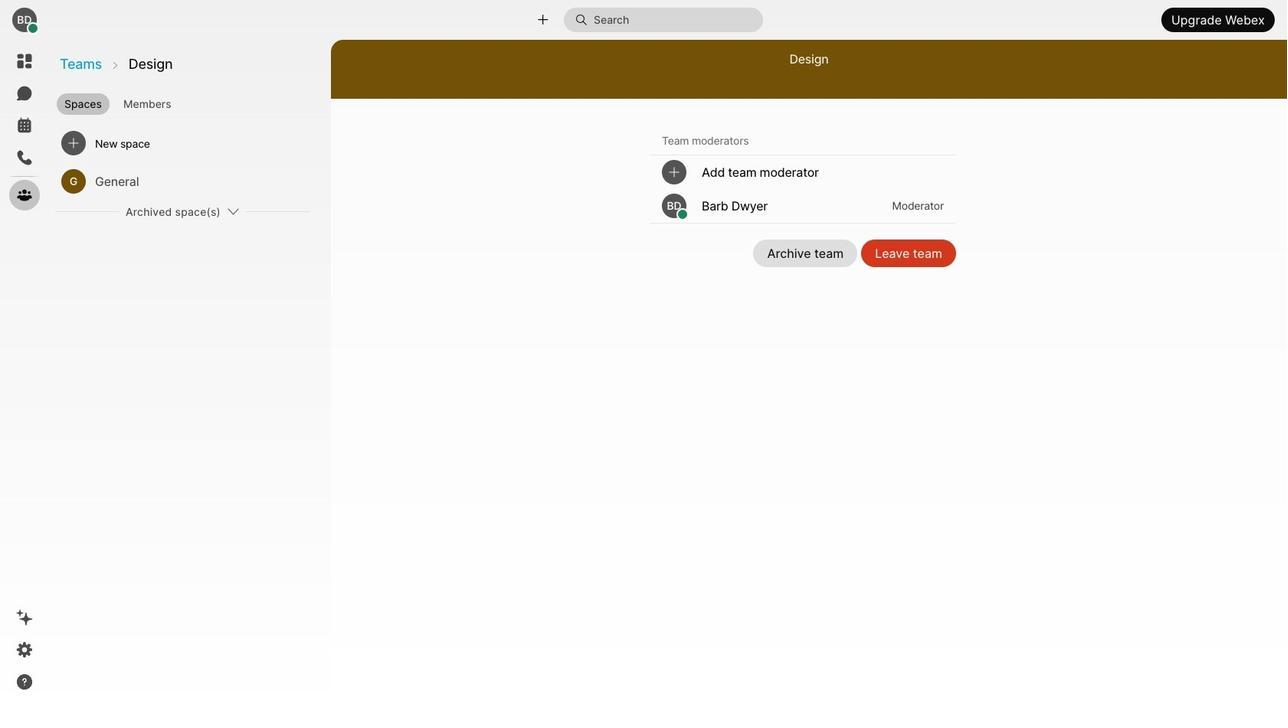 Task type: locate. For each thing, give the bounding box(es) containing it.
webex tab list
[[9, 46, 40, 211]]

navigation
[[0, 40, 49, 712]]

barb dwyer list item
[[650, 189, 956, 223]]

tab list
[[54, 87, 329, 116]]

list item
[[55, 124, 310, 162]]

add team moderator list item
[[650, 156, 956, 189]]

arrow down_16 image
[[227, 205, 239, 218]]



Task type: vqa. For each thing, say whether or not it's contained in the screenshot.
tab list at the top of the page
yes



Task type: describe. For each thing, give the bounding box(es) containing it.
general list item
[[55, 162, 310, 201]]

team moderators list
[[650, 156, 956, 224]]



